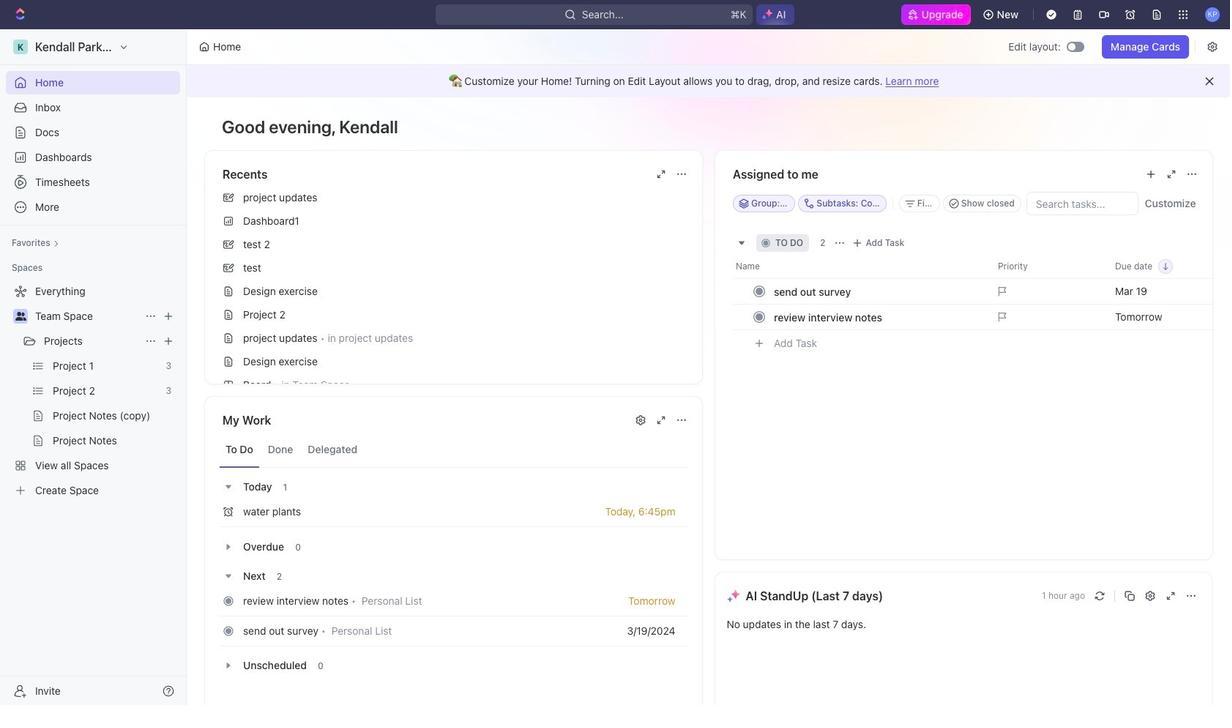Task type: describe. For each thing, give the bounding box(es) containing it.
sidebar navigation
[[0, 29, 190, 705]]

kendall parks's workspace, , element
[[13, 40, 28, 54]]



Task type: vqa. For each thing, say whether or not it's contained in the screenshot.
tab list
yes



Task type: locate. For each thing, give the bounding box(es) containing it.
user group image
[[15, 312, 26, 321]]

tree inside sidebar navigation
[[6, 280, 180, 502]]

tree
[[6, 280, 180, 502]]

tab list
[[220, 432, 687, 468]]

Search tasks... text field
[[1027, 193, 1137, 215]]

alert
[[187, 65, 1230, 97]]



